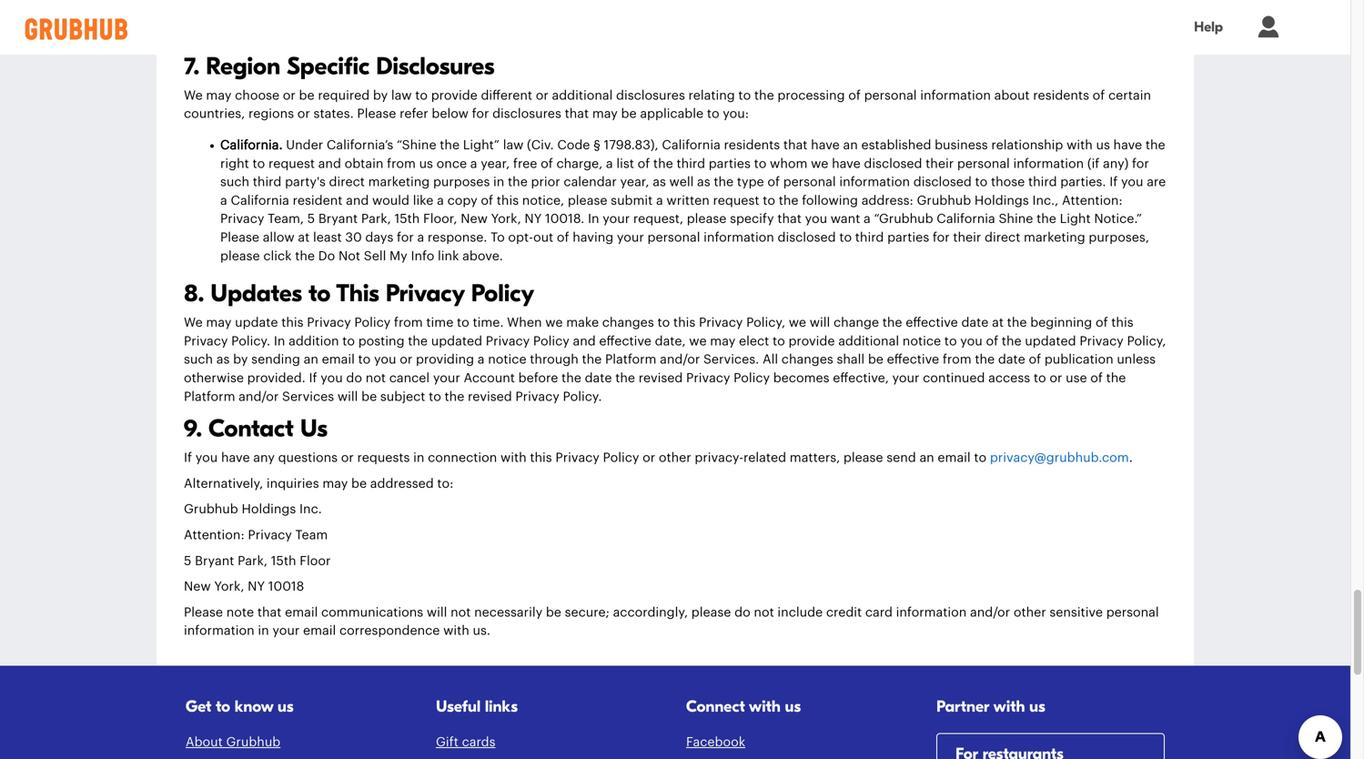 Task type: describe. For each thing, give the bounding box(es) containing it.
or left use
[[1050, 372, 1063, 385]]

2 vertical spatial grubhub
[[226, 736, 281, 748]]

when
[[507, 316, 542, 329]]

personal down business
[[957, 157, 1010, 170]]

established
[[861, 139, 931, 152]]

1 horizontal spatial marketing
[[1024, 231, 1086, 244]]

whom
[[770, 157, 808, 170]]

such inside 8. updates to this privacy policy we may update this privacy policy from time to time. when we make changes to this privacy policy, we will change the effective date at the beginning of this privacy policy. in addition to posting the updated privacy policy and effective date, we may elect to provide additional notice to you of the updated privacy policy, such as by sending an email to you or providing a notice through the platform and/or services. all changes shall be effective from the date of publication unless otherwise provided. if you do not cancel your account before the date the revised privacy policy becomes effective, your continued access to or use of the platform and/or services will be subject to the revised privacy policy.
[[184, 353, 213, 366]]

personal inside please note that email communications will not necessarily be secure; accordingly, please do not include credit card information and/or other sensitive personal information in your email correspondence with us.
[[1106, 606, 1159, 619]]

0 horizontal spatial disclosures
[[492, 108, 561, 120]]

with right connect
[[749, 697, 781, 716]]

us right the partner
[[1030, 697, 1046, 716]]

personal up 'following'
[[783, 176, 836, 189]]

a right like
[[437, 194, 444, 207]]

applicable
[[640, 108, 704, 120]]

to up refer
[[415, 89, 428, 102]]

1 vertical spatial bryant
[[195, 555, 234, 567]]

us right know
[[278, 697, 294, 716]]

may up countries,
[[206, 89, 232, 102]]

to right 'get'
[[216, 697, 230, 716]]

accordingly,
[[613, 606, 688, 619]]

0 horizontal spatial marketing
[[368, 176, 430, 189]]

1 vertical spatial will
[[338, 390, 358, 403]]

that up whom
[[784, 139, 808, 152]]

us right connect
[[785, 697, 801, 716]]

2 vertical spatial california
[[937, 213, 996, 225]]

if inside the under california's "shine the light" law (civ. code § 1798.83), california residents that have an established business relationship with us have the right to request and obtain from us once a year, free of charge, a list of the third parties to whom we have disclosed their personal information (if any) for such third party's direct marketing purposes in the prior calendar year, as well as the type of personal information disclosed to those third parties. if you are a california resident and would like a copy of this notice, please submit a written request to the following address: grubhub holdings inc., attention: privacy team, 5 bryant park, 15th floor, new york, ny 10018. in your request, please specify that you want a "grubhub california shine the light notice." please allow at least 30 days for a response. to opt-out of having your personal information disclosed to third parties for their direct marketing purposes, please click the do not sell my info link above.
[[1110, 176, 1118, 189]]

park, inside the under california's "shine the light" law (civ. code § 1798.83), california residents that have an established business relationship with us have the right to request and obtain from us once a year, free of charge, a list of the third parties to whom we have disclosed their personal information (if any) for such third party's direct marketing purposes in the prior calendar year, as well as the type of personal information disclosed to those third parties. if you are a california resident and would like a copy of this notice, please submit a written request to the following address: grubhub holdings inc., attention: privacy team, 5 bryant park, 15th floor, new york, ny 10018. in your request, please specify that you want a "grubhub california shine the light notice." please allow at least 30 days for a response. to opt-out of having your personal information disclosed to third parties for their direct marketing purposes, please click the do not sell my info link above.
[[361, 213, 391, 225]]

holdings inside the under california's "shine the light" law (civ. code § 1798.83), california residents that have an established business relationship with us have the right to request and obtain from us once a year, free of charge, a list of the third parties to whom we have disclosed their personal information (if any) for such third party's direct marketing purposes in the prior calendar year, as well as the type of personal information disclosed to those third parties. if you are a california resident and would like a copy of this notice, please submit a written request to the following address: grubhub holdings inc., attention: privacy team, 5 bryant park, 15th floor, new york, ny 10018. in your request, please specify that you want a "grubhub california shine the light notice." please allow at least 30 days for a response. to opt-out of having your personal information disclosed to third parties for their direct marketing purposes, please click the do not sell my info link above.
[[975, 194, 1029, 207]]

we inside 8. updates to this privacy policy we may update this privacy policy from time to time. when we make changes to this privacy policy, we will change the effective date at the beginning of this privacy policy. in addition to posting the updated privacy policy and effective date, we may elect to provide additional notice to you of the updated privacy policy, such as by sending an email to you or providing a notice through the platform and/or services. all changes shall be effective from the date of publication unless otherwise provided. if you do not cancel your account before the date the revised privacy policy becomes effective, your continued access to or use of the platform and/or services will be subject to the revised privacy policy.
[[184, 316, 203, 329]]

2 horizontal spatial as
[[697, 176, 711, 189]]

updates
[[210, 280, 302, 308]]

unless
[[1117, 353, 1156, 366]]

privacy inside 9. contact us if you have any questions or requests in connection with this privacy policy or other privacy-related matters, please send an email to privacy@grubhub.com .
[[556, 452, 600, 464]]

requests
[[357, 452, 410, 464]]

change
[[834, 316, 879, 329]]

processing
[[778, 89, 845, 102]]

include
[[778, 606, 823, 619]]

a up the request, on the top of page
[[656, 194, 663, 207]]

in inside 9. contact us if you have any questions or requests in connection with this privacy policy or other privacy-related matters, please send an email to privacy@grubhub.com .
[[413, 452, 424, 464]]

light"
[[463, 139, 500, 152]]

gift cards link
[[436, 736, 496, 748]]

code
[[557, 139, 590, 152]]

about
[[994, 89, 1030, 102]]

10018.
[[545, 213, 585, 225]]

2 updated from the left
[[1025, 335, 1076, 348]]

under
[[286, 139, 323, 152]]

shall
[[837, 353, 865, 366]]

may left update
[[206, 316, 232, 329]]

1 horizontal spatial parties
[[887, 231, 929, 244]]

submit
[[611, 194, 653, 207]]

information up address:
[[840, 176, 910, 189]]

about
[[186, 736, 223, 748]]

connection
[[428, 452, 497, 464]]

an inside 8. updates to this privacy policy we may update this privacy policy from time to time. when we make changes to this privacy policy, we will change the effective date at the beginning of this privacy policy. in addition to posting the updated privacy policy and effective date, we may elect to provide additional notice to you of the updated privacy policy, such as by sending an email to you or providing a notice through the platform and/or services. all changes shall be effective from the date of publication unless otherwise provided. if you do not cancel your account before the date the revised privacy policy becomes effective, your continued access to or use of the platform and/or services will be subject to the revised privacy policy.
[[304, 353, 318, 366]]

information down relationship
[[1013, 157, 1084, 170]]

please inside please note that email communications will not necessarily be secure; accordingly, please do not include credit card information and/or other sensitive personal information in your email correspondence with us.
[[692, 606, 731, 619]]

you left the are
[[1121, 176, 1144, 189]]

your down submit
[[603, 213, 630, 225]]

york, inside the under california's "shine the light" law (civ. code § 1798.83), california residents that have an established business relationship with us have the right to request and obtain from us once a year, free of charge, a list of the third parties to whom we have disclosed their personal information (if any) for such third party's direct marketing purposes in the prior calendar year, as well as the type of personal information disclosed to those third parties. if you are a california resident and would like a copy of this notice, please submit a written request to the following address: grubhub holdings inc., attention: privacy team, 5 bryant park, 15th floor, new york, ny 10018. in your request, please specify that you want a "grubhub california shine the light notice." please allow at least 30 days for a response. to opt-out of having your personal information disclosed to third parties for their direct marketing purposes, please click the do not sell my info link above.
[[491, 213, 521, 225]]

1 vertical spatial and
[[346, 194, 369, 207]]

get
[[186, 697, 212, 716]]

for up the are
[[1132, 157, 1149, 170]]

0 horizontal spatial holdings
[[242, 503, 296, 516]]

8.
[[184, 280, 204, 308]]

update
[[235, 316, 278, 329]]

notice."
[[1094, 213, 1142, 225]]

0 vertical spatial direct
[[329, 176, 365, 189]]

time.
[[473, 316, 504, 329]]

(civ.
[[527, 139, 554, 152]]

to up date,
[[658, 316, 670, 329]]

1 vertical spatial 15th
[[271, 555, 296, 567]]

2 vertical spatial disclosed
[[778, 231, 836, 244]]

1 horizontal spatial year,
[[620, 176, 649, 189]]

those
[[991, 176, 1025, 189]]

beginning
[[1030, 316, 1092, 329]]

you up the services
[[321, 372, 343, 385]]

or left states.
[[297, 108, 310, 120]]

matters,
[[790, 452, 840, 464]]

0 vertical spatial will
[[810, 316, 830, 329]]

third up inc.,
[[1028, 176, 1057, 189]]

1 horizontal spatial not
[[451, 606, 471, 619]]

about grubhub link
[[186, 736, 281, 748]]

your right effective,
[[892, 372, 920, 385]]

or left the privacy-
[[643, 452, 655, 464]]

have up 'following'
[[832, 157, 861, 170]]

with right the partner
[[993, 697, 1025, 716]]

0 vertical spatial notice
[[903, 335, 941, 348]]

additional inside 7. region specific disclosures we may choose or be required by law to provide different or additional disclosures relating to the processing of personal information about residents of certain countries, regions or states. please refer below for disclosures that may be applicable to you:
[[552, 89, 613, 102]]

1 vertical spatial direct
[[985, 231, 1021, 244]]

0 vertical spatial effective
[[906, 316, 958, 329]]

sending
[[251, 353, 300, 366]]

address:
[[862, 194, 914, 207]]

third left party's
[[253, 176, 282, 189]]

type
[[737, 176, 764, 189]]

us down "shine at left top
[[419, 157, 433, 170]]

secure;
[[565, 606, 610, 619]]

a left list
[[606, 157, 613, 170]]

a down light"
[[470, 157, 477, 170]]

team,
[[268, 213, 304, 225]]

a up info
[[417, 231, 424, 244]]

that right specify
[[778, 213, 802, 225]]

as for law
[[653, 176, 666, 189]]

to up you:
[[739, 89, 751, 102]]

countries,
[[184, 108, 245, 120]]

1 vertical spatial grubhub
[[184, 503, 238, 516]]

note
[[226, 606, 254, 619]]

residents inside the under california's "shine the light" law (civ. code § 1798.83), california residents that have an established business relationship with us have the right to request and obtain from us once a year, free of charge, a list of the third parties to whom we have disclosed their personal information (if any) for such third party's direct marketing purposes in the prior calendar year, as well as the type of personal information disclosed to those third parties. if you are a california resident and would like a copy of this notice, please submit a written request to the following address: grubhub holdings inc., attention: privacy team, 5 bryant park, 15th floor, new york, ny 10018. in your request, please specify that you want a "grubhub california shine the light notice." please allow at least 30 days for a response. to opt-out of having your personal information disclosed to third parties for their direct marketing purposes, please click the do not sell my info link above.
[[724, 139, 780, 152]]

once
[[437, 157, 467, 170]]

1 vertical spatial effective
[[599, 335, 652, 348]]

posting
[[358, 335, 405, 348]]

to down california.
[[253, 157, 265, 170]]

useful
[[436, 697, 481, 716]]

to
[[491, 231, 505, 244]]

other inside 9. contact us if you have any questions or requests in connection with this privacy policy or other privacy-related matters, please send an email to privacy@grubhub.com .
[[659, 452, 691, 464]]

to inside 9. contact us if you have any questions or requests in connection with this privacy policy or other privacy-related matters, please send an email to privacy@grubhub.com .
[[974, 452, 987, 464]]

the inside 7. region specific disclosures we may choose or be required by law to provide different or additional disclosures relating to the processing of personal information about residents of certain countries, regions or states. please refer below for disclosures that may be applicable to you:
[[754, 89, 774, 102]]

this inside 9. contact us if you have any questions or requests in connection with this privacy policy or other privacy-related matters, please send an email to privacy@grubhub.com .
[[530, 452, 552, 464]]

or up the cancel
[[400, 353, 413, 366]]

1 horizontal spatial revised
[[639, 372, 683, 385]]

please down calendar
[[568, 194, 608, 207]]

choose
[[235, 89, 280, 102]]

you up continued
[[960, 335, 983, 348]]

this up addition
[[281, 316, 304, 329]]

effective,
[[833, 372, 889, 385]]

different
[[481, 89, 532, 102]]

an inside the under california's "shine the light" law (civ. code § 1798.83), california residents that have an established business relationship with us have the right to request and obtain from us once a year, free of charge, a list of the third parties to whom we have disclosed their personal information (if any) for such third party's direct marketing purposes in the prior calendar year, as well as the type of personal information disclosed to those third parties. if you are a california resident and would like a copy of this notice, please submit a written request to the following address: grubhub holdings inc., attention: privacy team, 5 bryant park, 15th floor, new york, ny 10018. in your request, please specify that you want a "grubhub california shine the light notice." please allow at least 30 days for a response. to opt-out of having your personal information disclosed to third parties for their direct marketing purposes, please click the do not sell my info link above.
[[843, 139, 858, 152]]

please left click
[[220, 250, 260, 262]]

we up becomes
[[789, 316, 806, 329]]

you inside 9. contact us if you have any questions or requests in connection with this privacy policy or other privacy-related matters, please send an email to privacy@grubhub.com .
[[195, 452, 218, 464]]

1 vertical spatial notice
[[488, 353, 527, 366]]

purposes
[[433, 176, 490, 189]]

1 vertical spatial and/or
[[239, 390, 279, 403]]

days
[[365, 231, 394, 244]]

policy inside 9. contact us if you have any questions or requests in connection with this privacy policy or other privacy-related matters, please send an email to privacy@grubhub.com .
[[603, 452, 639, 464]]

0 horizontal spatial and
[[318, 157, 341, 170]]

help link
[[1176, 7, 1241, 48]]

any
[[253, 452, 275, 464]]

email inside 8. updates to this privacy policy we may update this privacy policy from time to time. when we make changes to this privacy policy, we will change the effective date at the beginning of this privacy policy. in addition to posting the updated privacy policy and effective date, we may elect to provide additional notice to you of the updated privacy policy, such as by sending an email to you or providing a notice through the platform and/or services. all changes shall be effective from the date of publication unless otherwise provided. if you do not cancel your account before the date the revised privacy policy becomes effective, your continued access to or use of the platform and/or services will be subject to the revised privacy policy.
[[322, 353, 355, 366]]

date,
[[655, 335, 686, 348]]

may down questions
[[322, 477, 348, 490]]

services.
[[704, 353, 759, 366]]

following
[[802, 194, 858, 207]]

know
[[235, 697, 273, 716]]

personal down the request, on the top of page
[[648, 231, 700, 244]]

0 vertical spatial date
[[962, 316, 989, 329]]

we right date,
[[689, 335, 707, 348]]

or up regions
[[283, 89, 296, 102]]

providing
[[416, 353, 474, 366]]

be left "subject"
[[361, 390, 377, 403]]

be up effective,
[[868, 353, 884, 366]]

to down relating
[[707, 108, 720, 120]]

be inside please note that email communications will not necessarily be secure; accordingly, please do not include credit card information and/or other sensitive personal information in your email correspondence with us.
[[546, 606, 562, 619]]

for down the "grubhub
[[933, 231, 950, 244]]

be down requests
[[351, 477, 367, 490]]

email inside 9. contact us if you have any questions or requests in connection with this privacy policy or other privacy-related matters, please send an email to privacy@grubhub.com .
[[938, 452, 971, 464]]

written
[[667, 194, 710, 207]]

0 horizontal spatial policy.
[[231, 335, 270, 348]]

9. contact us if you have any questions or requests in connection with this privacy policy or other privacy-related matters, please send an email to privacy@grubhub.com .
[[184, 415, 1133, 464]]

1 horizontal spatial and/or
[[660, 353, 700, 366]]

1 vertical spatial york,
[[214, 580, 244, 593]]

please note that email communications will not necessarily be secure; accordingly, please do not include credit card information and/or other sensitive personal information in your email correspondence with us.
[[184, 606, 1159, 637]]

other inside please note that email communications will not necessarily be secure; accordingly, please do not include credit card information and/or other sensitive personal information in your email correspondence with us.
[[1014, 606, 1046, 619]]

connect
[[686, 697, 745, 716]]

privacy@grubhub.com link
[[990, 452, 1129, 464]]

relationship
[[992, 139, 1063, 152]]

new inside the under california's "shine the light" law (civ. code § 1798.83), california residents that have an established business relationship with us have the right to request and obtain from us once a year, free of charge, a list of the third parties to whom we have disclosed their personal information (if any) for such third party's direct marketing purposes in the prior calendar year, as well as the type of personal information disclosed to those third parties. if you are a california resident and would like a copy of this notice, please submit a written request to the following address: grubhub holdings inc., attention: privacy team, 5 bryant park, 15th floor, new york, ny 10018. in your request, please specify that you want a "grubhub california shine the light notice." please allow at least 30 days for a response. to opt-out of having your personal information disclosed to third parties for their direct marketing purposes, please click the do not sell my info link above.
[[461, 213, 488, 225]]

that inside please note that email communications will not necessarily be secure; accordingly, please do not include credit card information and/or other sensitive personal information in your email correspondence with us.
[[257, 606, 282, 619]]

states.
[[314, 108, 354, 120]]

us up '(if'
[[1096, 139, 1110, 152]]

have up any)
[[1114, 139, 1142, 152]]

1 vertical spatial platform
[[184, 390, 235, 403]]

to up specify
[[763, 194, 775, 207]]

in inside 8. updates to this privacy policy we may update this privacy policy from time to time. when we make changes to this privacy policy, we will change the effective date at the beginning of this privacy policy. in addition to posting the updated privacy policy and effective date, we may elect to provide additional notice to you of the updated privacy policy, such as by sending an email to you or providing a notice through the platform and/or services. all changes shall be effective from the date of publication unless otherwise provided. if you do not cancel your account before the date the revised privacy policy becomes effective, your continued access to or use of the platform and/or services will be subject to the revised privacy policy.
[[274, 335, 285, 348]]

be up 1798.83),
[[621, 108, 637, 120]]

subject
[[380, 390, 425, 403]]

or left requests
[[341, 452, 354, 464]]

this up unless
[[1112, 316, 1134, 329]]

1 vertical spatial new
[[184, 580, 211, 593]]

be up states.
[[299, 89, 315, 102]]

2 vertical spatial from
[[943, 353, 972, 366]]

we inside 7. region specific disclosures we may choose or be required by law to provide different or additional disclosures relating to the processing of personal information about residents of certain countries, regions or states. please refer below for disclosures that may be applicable to you:
[[184, 89, 203, 102]]

0 horizontal spatial date
[[585, 372, 612, 385]]

facebook link
[[686, 736, 746, 748]]

right
[[220, 157, 249, 170]]

0 horizontal spatial ny
[[248, 580, 265, 593]]

free
[[513, 157, 537, 170]]

otherwise
[[184, 372, 244, 385]]

all
[[763, 353, 778, 366]]

information down the "note"
[[184, 625, 255, 637]]

relating
[[689, 89, 735, 102]]

10018
[[268, 580, 304, 593]]

alternatively,
[[184, 477, 263, 490]]

access
[[989, 372, 1030, 385]]

purposes,
[[1089, 231, 1149, 244]]

or right "different"
[[536, 89, 549, 102]]

at inside the under california's "shine the light" law (civ. code § 1798.83), california residents that have an established business relationship with us have the right to request and obtain from us once a year, free of charge, a list of the third parties to whom we have disclosed their personal information (if any) for such third party's direct marketing purposes in the prior calendar year, as well as the type of personal information disclosed to those third parties. if you are a california resident and would like a copy of this notice, please submit a written request to the following address: grubhub holdings inc., attention: privacy team, 5 bryant park, 15th floor, new york, ny 10018. in your request, please specify that you want a "grubhub california shine the light notice." please allow at least 30 days for a response. to opt-out of having your personal information disclosed to third parties for their direct marketing purposes, please click the do not sell my info link above.
[[298, 231, 310, 244]]

1 vertical spatial revised
[[468, 390, 512, 403]]

allow
[[263, 231, 295, 244]]

1 horizontal spatial request
[[713, 194, 760, 207]]

to down posting
[[358, 353, 371, 366]]

grubhub image
[[18, 18, 135, 40]]

would
[[372, 194, 410, 207]]

law inside 7. region specific disclosures we may choose or be required by law to provide different or additional disclosures relating to the processing of personal information about residents of certain countries, regions or states. please refer below for disclosures that may be applicable to you:
[[391, 89, 412, 102]]

third down the want
[[855, 231, 884, 244]]

to up type
[[754, 157, 767, 170]]

0 horizontal spatial park,
[[238, 555, 268, 567]]

.
[[1129, 452, 1133, 464]]

charge,
[[557, 157, 603, 170]]

information down specify
[[704, 231, 774, 244]]

please down written
[[687, 213, 727, 225]]

above.
[[463, 250, 503, 262]]

0 vertical spatial request
[[268, 157, 315, 170]]

have down processing
[[811, 139, 840, 152]]

you down 'following'
[[805, 213, 827, 225]]

do inside 8. updates to this privacy policy we may update this privacy policy from time to time. when we make changes to this privacy policy, we will change the effective date at the beginning of this privacy policy. in addition to posting the updated privacy policy and effective date, we may elect to provide additional notice to you of the updated privacy policy, such as by sending an email to you or providing a notice through the platform and/or services. all changes shall be effective from the date of publication unless otherwise provided. if you do not cancel your account before the date the revised privacy policy becomes effective, your continued access to or use of the platform and/or services will be subject to the revised privacy policy.
[[346, 372, 362, 385]]

partner
[[937, 697, 990, 716]]

0 vertical spatial disclosed
[[864, 157, 922, 170]]

we left make
[[545, 316, 563, 329]]

having
[[573, 231, 614, 244]]

please inside please note that email communications will not necessarily be secure; accordingly, please do not include credit card information and/or other sensitive personal information in your email correspondence with us.
[[184, 606, 223, 619]]

information right the card at the right of page
[[896, 606, 967, 619]]

floor
[[300, 555, 331, 567]]



Task type: vqa. For each thing, say whether or not it's contained in the screenshot.
changes to the top
yes



Task type: locate. For each thing, give the bounding box(es) containing it.
and/or down 'provided.' at left
[[239, 390, 279, 403]]

1 horizontal spatial if
[[309, 372, 317, 385]]

a up the account
[[478, 353, 485, 366]]

2 horizontal spatial in
[[493, 176, 505, 189]]

for inside 7. region specific disclosures we may choose or be required by law to provide different or additional disclosures relating to the processing of personal information about residents of certain countries, regions or states. please refer below for disclosures that may be applicable to you:
[[472, 108, 489, 120]]

to up continued
[[945, 335, 957, 348]]

personal up established at the right top
[[864, 89, 917, 102]]

"grubhub
[[874, 213, 933, 225]]

from left the time
[[394, 316, 423, 329]]

other
[[659, 452, 691, 464], [1014, 606, 1046, 619]]

holdings down those
[[975, 194, 1029, 207]]

0 vertical spatial 5
[[307, 213, 315, 225]]

1 vertical spatial we
[[184, 316, 203, 329]]

1 horizontal spatial changes
[[782, 353, 834, 366]]

addressed
[[370, 477, 434, 490]]

2 horizontal spatial and
[[573, 335, 596, 348]]

new
[[461, 213, 488, 225], [184, 580, 211, 593]]

to down the want
[[839, 231, 852, 244]]

disclosures up applicable
[[616, 89, 685, 102]]

us
[[300, 415, 328, 443]]

1 vertical spatial date
[[998, 353, 1026, 366]]

0 vertical spatial in
[[493, 176, 505, 189]]

sell
[[364, 250, 386, 262]]

1 horizontal spatial york,
[[491, 213, 521, 225]]

your
[[603, 213, 630, 225], [617, 231, 644, 244], [433, 372, 460, 385], [892, 372, 920, 385], [272, 625, 300, 637]]

to:
[[437, 477, 454, 490]]

request
[[268, 157, 315, 170], [713, 194, 760, 207]]

0 horizontal spatial in
[[258, 625, 269, 637]]

0 horizontal spatial policy,
[[746, 316, 786, 329]]

to right the time
[[457, 316, 469, 329]]

if inside 8. updates to this privacy policy we may update this privacy policy from time to time. when we make changes to this privacy policy, we will change the effective date at the beginning of this privacy policy. in addition to posting the updated privacy policy and effective date, we may elect to provide additional notice to you of the updated privacy policy, such as by sending an email to you or providing a notice through the platform and/or services. all changes shall be effective from the date of publication unless otherwise provided. if you do not cancel your account before the date the revised privacy policy becomes effective, your continued access to or use of the platform and/or services will be subject to the revised privacy policy.
[[309, 372, 317, 385]]

that inside 7. region specific disclosures we may choose or be required by law to provide different or additional disclosures relating to the processing of personal information about residents of certain countries, regions or states. please refer below for disclosures that may be applicable to you:
[[565, 108, 589, 120]]

disclosures down "different"
[[492, 108, 561, 120]]

0 vertical spatial policy.
[[231, 335, 270, 348]]

team
[[295, 529, 328, 542]]

0 vertical spatial park,
[[361, 213, 391, 225]]

with inside 9. contact us if you have any questions or requests in connection with this privacy policy or other privacy-related matters, please send an email to privacy@grubhub.com .
[[501, 452, 527, 464]]

to left posting
[[342, 335, 355, 348]]

calendar
[[564, 176, 617, 189]]

alternatively, inquiries may be addressed to:
[[184, 477, 454, 490]]

want
[[831, 213, 860, 225]]

1 horizontal spatial direct
[[985, 231, 1021, 244]]

1 horizontal spatial ny
[[525, 213, 542, 225]]

0 horizontal spatial 5
[[184, 555, 191, 567]]

info
[[411, 250, 434, 262]]

0 vertical spatial additional
[[552, 89, 613, 102]]

with left the us.
[[443, 625, 470, 637]]

copy
[[447, 194, 478, 207]]

an
[[843, 139, 858, 152], [304, 353, 318, 366], [920, 452, 934, 464]]

notice
[[903, 335, 941, 348], [488, 353, 527, 366]]

1 horizontal spatial date
[[962, 316, 989, 329]]

please left send
[[844, 452, 883, 464]]

may up §
[[592, 108, 618, 120]]

7. region specific disclosures we may choose or be required by law to provide different or additional disclosures relating to the processing of personal information about residents of certain countries, regions or states. please refer below for disclosures that may be applicable to you:
[[184, 52, 1151, 120]]

are
[[1147, 176, 1166, 189]]

do inside please note that email communications will not necessarily be secure; accordingly, please do not include credit card information and/or other sensitive personal information in your email correspondence with us.
[[735, 606, 751, 619]]

region
[[206, 52, 281, 81]]

revised down date,
[[639, 372, 683, 385]]

0 vertical spatial holdings
[[975, 194, 1029, 207]]

at inside 8. updates to this privacy policy we may update this privacy policy from time to time. when we make changes to this privacy policy, we will change the effective date at the beginning of this privacy policy. in addition to posting the updated privacy policy and effective date, we may elect to provide additional notice to you of the updated privacy policy, such as by sending an email to you or providing a notice through the platform and/or services. all changes shall be effective from the date of publication unless otherwise provided. if you do not cancel your account before the date the revised privacy policy becomes effective, your continued access to or use of the platform and/or services will be subject to the revised privacy policy.
[[992, 316, 1004, 329]]

0 vertical spatial law
[[391, 89, 412, 102]]

0 horizontal spatial notice
[[488, 353, 527, 366]]

0 vertical spatial their
[[926, 157, 954, 170]]

0 horizontal spatial by
[[233, 353, 248, 366]]

15th up the 10018
[[271, 555, 296, 567]]

0 vertical spatial and
[[318, 157, 341, 170]]

marketing up would
[[368, 176, 430, 189]]

§
[[594, 139, 601, 152]]

if
[[1110, 176, 1118, 189], [309, 372, 317, 385], [184, 452, 192, 464]]

request,
[[633, 213, 684, 225]]

resident
[[293, 194, 343, 207]]

privacy inside the under california's "shine the light" law (civ. code § 1798.83), california residents that have an established business relationship with us have the right to request and obtain from us once a year, free of charge, a list of the third parties to whom we have disclosed their personal information (if any) for such third party's direct marketing purposes in the prior calendar year, as well as the type of personal information disclosed to those third parties. if you are a california resident and would like a copy of this notice, please submit a written request to the following address: grubhub holdings inc., attention: privacy team, 5 bryant park, 15th floor, new york, ny 10018. in your request, please specify that you want a "grubhub california shine the light notice." please allow at least 30 days for a response. to opt-out of having your personal information disclosed to third parties for their direct marketing purposes, please click the do not sell my info link above.
[[220, 213, 264, 225]]

1 vertical spatial disclosed
[[914, 176, 972, 189]]

year, up submit
[[620, 176, 649, 189]]

party's
[[285, 176, 326, 189]]

their
[[926, 157, 954, 170], [953, 231, 981, 244]]

grubhub inside the under california's "shine the light" law (civ. code § 1798.83), california residents that have an established business relationship with us have the right to request and obtain from us once a year, free of charge, a list of the third parties to whom we have disclosed their personal information (if any) for such third party's direct marketing purposes in the prior calendar year, as well as the type of personal information disclosed to those third parties. if you are a california resident and would like a copy of this notice, please submit a written request to the following address: grubhub holdings inc., attention: privacy team, 5 bryant park, 15th floor, new york, ny 10018. in your request, please specify that you want a "grubhub california shine the light notice." please allow at least 30 days for a response. to opt-out of having your personal information disclosed to third parties for their direct marketing purposes, please click the do not sell my info link above.
[[917, 194, 971, 207]]

correspondence
[[339, 625, 440, 637]]

in inside the under california's "shine the light" law (civ. code § 1798.83), california residents that have an established business relationship with us have the right to request and obtain from us once a year, free of charge, a list of the third parties to whom we have disclosed their personal information (if any) for such third party's direct marketing purposes in the prior calendar year, as well as the type of personal information disclosed to those third parties. if you are a california resident and would like a copy of this notice, please submit a written request to the following address: grubhub holdings inc., attention: privacy team, 5 bryant park, 15th floor, new york, ny 10018. in your request, please specify that you want a "grubhub california shine the light notice." please allow at least 30 days for a response. to opt-out of having your personal information disclosed to third parties for their direct marketing purposes, please click the do not sell my info link above.
[[588, 213, 599, 225]]

inc.
[[299, 503, 322, 516]]

0 vertical spatial such
[[220, 176, 249, 189]]

9.
[[184, 415, 202, 443]]

1 vertical spatial from
[[394, 316, 423, 329]]

disclosed down the want
[[778, 231, 836, 244]]

with inside please note that email communications will not necessarily be secure; accordingly, please do not include credit card information and/or other sensitive personal information in your email correspondence with us.
[[443, 625, 470, 637]]

30
[[345, 231, 362, 244]]

0 horizontal spatial new
[[184, 580, 211, 593]]

1 vertical spatial california
[[231, 194, 289, 207]]

updated up providing
[[431, 335, 482, 348]]

in down new york, ny 10018
[[258, 625, 269, 637]]

1 horizontal spatial at
[[992, 316, 1004, 329]]

5 inside the under california's "shine the light" law (civ. code § 1798.83), california residents that have an established business relationship with us have the right to request and obtain from us once a year, free of charge, a list of the third parties to whom we have disclosed their personal information (if any) for such third party's direct marketing purposes in the prior calendar year, as well as the type of personal information disclosed to those third parties. if you are a california resident and would like a copy of this notice, please submit a written request to the following address: grubhub holdings inc., attention: privacy team, 5 bryant park, 15th floor, new york, ny 10018. in your request, please specify that you want a "grubhub california shine the light notice." please allow at least 30 days for a response. to opt-out of having your personal information disclosed to third parties for their direct marketing purposes, please click the do not sell my info link above.
[[307, 213, 315, 225]]

2 vertical spatial effective
[[887, 353, 939, 366]]

1 horizontal spatial policy,
[[1127, 335, 1166, 348]]

"shine
[[397, 139, 436, 152]]

attention: inside the under california's "shine the light" law (civ. code § 1798.83), california residents that have an established business relationship with us have the right to request and obtain from us once a year, free of charge, a list of the third parties to whom we have disclosed their personal information (if any) for such third party's direct marketing purposes in the prior calendar year, as well as the type of personal information disclosed to those third parties. if you are a california resident and would like a copy of this notice, please submit a written request to the following address: grubhub holdings inc., attention: privacy team, 5 bryant park, 15th floor, new york, ny 10018. in your request, please specify that you want a "grubhub california shine the light notice." please allow at least 30 days for a response. to opt-out of having your personal information disclosed to third parties for their direct marketing purposes, please click the do not sell my info link above.
[[1062, 194, 1123, 207]]

light
[[1060, 213, 1091, 225]]

platform down otherwise
[[184, 390, 235, 403]]

and down make
[[573, 335, 596, 348]]

2 horizontal spatial and/or
[[970, 606, 1010, 619]]

you down posting
[[374, 353, 396, 366]]

0 vertical spatial 15th
[[395, 213, 420, 225]]

and inside 8. updates to this privacy policy we may update this privacy policy from time to time. when we make changes to this privacy policy, we will change the effective date at the beginning of this privacy policy. in addition to posting the updated privacy policy and effective date, we may elect to provide additional notice to you of the updated privacy policy, such as by sending an email to you or providing a notice through the platform and/or services. all changes shall be effective from the date of publication unless otherwise provided. if you do not cancel your account before the date the revised privacy policy becomes effective, your continued access to or use of the platform and/or services will be subject to the revised privacy policy.
[[573, 335, 596, 348]]

not inside 8. updates to this privacy policy we may update this privacy policy from time to time. when we make changes to this privacy policy, we will change the effective date at the beginning of this privacy policy. in addition to posting the updated privacy policy and effective date, we may elect to provide additional notice to you of the updated privacy policy, such as by sending an email to you or providing a notice through the platform and/or services. all changes shall be effective from the date of publication unless otherwise provided. if you do not cancel your account before the date the revised privacy policy becomes effective, your continued access to or use of the platform and/or services will be subject to the revised privacy policy.
[[366, 372, 386, 385]]

as for policy
[[216, 353, 230, 366]]

1 horizontal spatial 15th
[[395, 213, 420, 225]]

sensitive
[[1050, 606, 1103, 619]]

an inside 9. contact us if you have any questions or requests in connection with this privacy policy or other privacy-related matters, please send an email to privacy@grubhub.com .
[[920, 452, 934, 464]]

2 vertical spatial an
[[920, 452, 934, 464]]

information inside 7. region specific disclosures we may choose or be required by law to provide different or additional disclosures relating to the processing of personal information about residents of certain countries, regions or states. please refer below for disclosures that may be applicable to you:
[[920, 89, 991, 102]]

a
[[470, 157, 477, 170], [606, 157, 613, 170], [220, 194, 227, 207], [437, 194, 444, 207], [656, 194, 663, 207], [864, 213, 871, 225], [417, 231, 424, 244], [478, 353, 485, 366]]

below
[[432, 108, 469, 120]]

about grubhub
[[186, 736, 281, 748]]

a down right
[[220, 194, 227, 207]]

by inside 8. updates to this privacy policy we may update this privacy policy from time to time. when we make changes to this privacy policy, we will change the effective date at the beginning of this privacy policy. in addition to posting the updated privacy policy and effective date, we may elect to provide additional notice to you of the updated privacy policy, such as by sending an email to you or providing a notice through the platform and/or services. all changes shall be effective from the date of publication unless otherwise provided. if you do not cancel your account before the date the revised privacy policy becomes effective, your continued access to or use of the platform and/or services will be subject to the revised privacy policy.
[[233, 353, 248, 366]]

provide inside 8. updates to this privacy policy we may update this privacy policy from time to time. when we make changes to this privacy policy, we will change the effective date at the beginning of this privacy policy. in addition to posting the updated privacy policy and effective date, we may elect to provide additional notice to you of the updated privacy policy, such as by sending an email to you or providing a notice through the platform and/or services. all changes shall be effective from the date of publication unless otherwise provided. if you do not cancel your account before the date the revised privacy policy becomes effective, your continued access to or use of the platform and/or services will be subject to the revised privacy policy.
[[789, 335, 835, 348]]

through
[[530, 353, 579, 366]]

a right the want
[[864, 213, 871, 225]]

1 vertical spatial holdings
[[242, 503, 296, 516]]

provide inside 7. region specific disclosures we may choose or be required by law to provide different or additional disclosures relating to the processing of personal information about residents of certain countries, regions or states. please refer below for disclosures that may be applicable to you:
[[431, 89, 478, 102]]

0 vertical spatial from
[[387, 157, 416, 170]]

1 vertical spatial law
[[503, 139, 524, 152]]

1 horizontal spatial additional
[[838, 335, 899, 348]]

and/or inside please note that email communications will not necessarily be secure; accordingly, please do not include credit card information and/or other sensitive personal information in your email correspondence with us.
[[970, 606, 1010, 619]]

0 horizontal spatial year,
[[481, 157, 510, 170]]

as inside 8. updates to this privacy policy we may update this privacy policy from time to time. when we make changes to this privacy policy, we will change the effective date at the beginning of this privacy policy. in addition to posting the updated privacy policy and effective date, we may elect to provide additional notice to you of the updated privacy policy, such as by sending an email to you or providing a notice through the platform and/or services. all changes shall be effective from the date of publication unless otherwise provided. if you do not cancel your account before the date the revised privacy policy becomes effective, your continued access to or use of the platform and/or services will be subject to the revised privacy policy.
[[216, 353, 230, 366]]

york, up the "note"
[[214, 580, 244, 593]]

to right 'access'
[[1034, 372, 1046, 385]]

0 horizontal spatial platform
[[184, 390, 235, 403]]

addition
[[289, 335, 339, 348]]

2 horizontal spatial date
[[998, 353, 1026, 366]]

disclosed
[[864, 157, 922, 170], [914, 176, 972, 189], [778, 231, 836, 244]]

privacy@grubhub.com
[[990, 452, 1129, 464]]

1 vertical spatial park,
[[238, 555, 268, 567]]

0 vertical spatial bryant
[[318, 213, 358, 225]]

in inside the under california's "shine the light" law (civ. code § 1798.83), california residents that have an established business relationship with us have the right to request and obtain from us once a year, free of charge, a list of the third parties to whom we have disclosed their personal information (if any) for such third party's direct marketing purposes in the prior calendar year, as well as the type of personal information disclosed to those third parties. if you are a california resident and would like a copy of this notice, please submit a written request to the following address: grubhub holdings inc., attention: privacy team, 5 bryant park, 15th floor, new york, ny 10018. in your request, please specify that you want a "grubhub california shine the light notice." please allow at least 30 days for a response. to opt-out of having your personal information disclosed to third parties for their direct marketing purposes, please click the do not sell my info link above.
[[493, 176, 505, 189]]

1 vertical spatial policy.
[[563, 390, 602, 403]]

prior
[[531, 176, 560, 189]]

us.
[[473, 625, 491, 637]]

to left those
[[975, 176, 988, 189]]

1 we from the top
[[184, 89, 203, 102]]

1 updated from the left
[[431, 335, 482, 348]]

residents down you:
[[724, 139, 780, 152]]

law inside the under california's "shine the light" law (civ. code § 1798.83), california residents that have an established business relationship with us have the right to request and obtain from us once a year, free of charge, a list of the third parties to whom we have disclosed their personal information (if any) for such third party's direct marketing purposes in the prior calendar year, as well as the type of personal information disclosed to those third parties. if you are a california resident and would like a copy of this notice, please submit a written request to the following address: grubhub holdings inc., attention: privacy team, 5 bryant park, 15th floor, new york, ny 10018. in your request, please specify that you want a "grubhub california shine the light notice." please allow at least 30 days for a response. to opt-out of having your personal information disclosed to third parties for their direct marketing purposes, please click the do not sell my info link above.
[[503, 139, 524, 152]]

2 vertical spatial will
[[427, 606, 447, 619]]

if inside 9. contact us if you have any questions or requests in connection with this privacy policy or other privacy-related matters, please send an email to privacy@grubhub.com .
[[184, 452, 192, 464]]

0 vertical spatial provide
[[431, 89, 478, 102]]

third up the "well"
[[677, 157, 705, 170]]

if down any)
[[1110, 176, 1118, 189]]

you:
[[723, 108, 749, 120]]

to right send
[[974, 452, 987, 464]]

questions
[[278, 452, 338, 464]]

to down the cancel
[[429, 390, 441, 403]]

out
[[533, 231, 554, 244]]

like
[[413, 194, 434, 207]]

please inside the under california's "shine the light" law (civ. code § 1798.83), california residents that have an established business relationship with us have the right to request and obtain from us once a year, free of charge, a list of the third parties to whom we have disclosed their personal information (if any) for such third party's direct marketing purposes in the prior calendar year, as well as the type of personal information disclosed to those third parties. if you are a california resident and would like a copy of this notice, please submit a written request to the following address: grubhub holdings inc., attention: privacy team, 5 bryant park, 15th floor, new york, ny 10018. in your request, please specify that you want a "grubhub california shine the light notice." please allow at least 30 days for a response. to opt-out of having your personal information disclosed to third parties for their direct marketing purposes, please click the do not sell my info link above.
[[220, 231, 259, 244]]

have inside 9. contact us if you have any questions or requests in connection with this privacy policy or other privacy-related matters, please send an email to privacy@grubhub.com .
[[221, 452, 250, 464]]

response.
[[428, 231, 487, 244]]

please inside 7. region specific disclosures we may choose or be required by law to provide different or additional disclosures relating to the processing of personal information about residents of certain countries, regions or states. please refer below for disclosures that may be applicable to you:
[[357, 108, 396, 120]]

0 vertical spatial by
[[373, 89, 388, 102]]

at up 'access'
[[992, 316, 1004, 329]]

grubhub holdings inc.
[[184, 503, 322, 516]]

0 horizontal spatial such
[[184, 353, 213, 366]]

direct down obtain
[[329, 176, 365, 189]]

california.
[[220, 139, 283, 152]]

card
[[865, 606, 893, 619]]

personal inside 7. region specific disclosures we may choose or be required by law to provide different or additional disclosures relating to the processing of personal information about residents of certain countries, regions or states. please refer below for disclosures that may be applicable to you:
[[864, 89, 917, 102]]

0 vertical spatial parties
[[709, 157, 751, 170]]

1 horizontal spatial do
[[735, 606, 751, 619]]

such inside the under california's "shine the light" law (civ. code § 1798.83), california residents that have an established business relationship with us have the right to request and obtain from us once a year, free of charge, a list of the third parties to whom we have disclosed their personal information (if any) for such third party's direct marketing purposes in the prior calendar year, as well as the type of personal information disclosed to those third parties. if you are a california resident and would like a copy of this notice, please submit a written request to the following address: grubhub holdings inc., attention: privacy team, 5 bryant park, 15th floor, new york, ny 10018. in your request, please specify that you want a "grubhub california shine the light notice." please allow at least 30 days for a response. to opt-out of having your personal information disclosed to third parties for their direct marketing purposes, please click the do not sell my info link above.
[[220, 176, 249, 189]]

0 horizontal spatial attention:
[[184, 529, 245, 542]]

0 vertical spatial attention:
[[1062, 194, 1123, 207]]

0 horizontal spatial residents
[[724, 139, 780, 152]]

this inside the under california's "shine the light" law (civ. code § 1798.83), california residents that have an established business relationship with us have the right to request and obtain from us once a year, free of charge, a list of the third parties to whom we have disclosed their personal information (if any) for such third party's direct marketing purposes in the prior calendar year, as well as the type of personal information disclosed to those third parties. if you are a california resident and would like a copy of this notice, please submit a written request to the following address: grubhub holdings inc., attention: privacy team, 5 bryant park, 15th floor, new york, ny 10018. in your request, please specify that you want a "grubhub california shine the light notice." please allow at least 30 days for a response. to opt-out of having your personal information disclosed to third parties for their direct marketing purposes, please click the do not sell my info link above.
[[497, 194, 519, 207]]

you up alternatively,
[[195, 452, 218, 464]]

2 horizontal spatial not
[[754, 606, 774, 619]]

with inside the under california's "shine the light" law (civ. code § 1798.83), california residents that have an established business relationship with us have the right to request and obtain from us once a year, free of charge, a list of the third parties to whom we have disclosed their personal information (if any) for such third party's direct marketing purposes in the prior calendar year, as well as the type of personal information disclosed to those third parties. if you are a california resident and would like a copy of this notice, please submit a written request to the following address: grubhub holdings inc., attention: privacy team, 5 bryant park, 15th floor, new york, ny 10018. in your request, please specify that you want a "grubhub california shine the light notice." please allow at least 30 days for a response. to opt-out of having your personal information disclosed to third parties for their direct marketing purposes, please click the do not sell my info link above.
[[1067, 139, 1093, 152]]

this up date,
[[673, 316, 696, 329]]

0 horizontal spatial changes
[[602, 316, 654, 329]]

revised
[[639, 372, 683, 385], [468, 390, 512, 403]]

0 vertical spatial california
[[662, 139, 721, 152]]

us
[[1096, 139, 1110, 152], [419, 157, 433, 170], [278, 697, 294, 716], [785, 697, 801, 716], [1030, 697, 1046, 716]]

with
[[1067, 139, 1093, 152], [501, 452, 527, 464], [443, 625, 470, 637], [749, 697, 781, 716], [993, 697, 1025, 716]]

law up free
[[503, 139, 524, 152]]

date up continued
[[962, 316, 989, 329]]

may up services.
[[710, 335, 736, 348]]

holdings up attention: privacy team
[[242, 503, 296, 516]]

5
[[307, 213, 315, 225], [184, 555, 191, 567]]

gift cards
[[436, 736, 496, 748]]

with up '(if'
[[1067, 139, 1093, 152]]

disclosed down established at the right top
[[864, 157, 922, 170]]

for right below
[[472, 108, 489, 120]]

to
[[415, 89, 428, 102], [739, 89, 751, 102], [707, 108, 720, 120], [253, 157, 265, 170], [754, 157, 767, 170], [975, 176, 988, 189], [763, 194, 775, 207], [839, 231, 852, 244], [308, 280, 331, 308], [457, 316, 469, 329], [658, 316, 670, 329], [342, 335, 355, 348], [773, 335, 785, 348], [945, 335, 957, 348], [358, 353, 371, 366], [1034, 372, 1046, 385], [429, 390, 441, 403], [974, 452, 987, 464], [216, 697, 230, 716]]

1 vertical spatial 5
[[184, 555, 191, 567]]

we up countries,
[[184, 89, 203, 102]]

0 vertical spatial do
[[346, 372, 362, 385]]

please inside 9. contact us if you have any questions or requests in connection with this privacy policy or other privacy-related matters, please send an email to privacy@grubhub.com .
[[844, 452, 883, 464]]

grubhub down alternatively,
[[184, 503, 238, 516]]

necessarily
[[474, 606, 543, 619]]

by inside 7. region specific disclosures we may choose or be required by law to provide different or additional disclosures relating to the processing of personal information about residents of certain countries, regions or states. please refer below for disclosures that may be applicable to you:
[[373, 89, 388, 102]]

1 horizontal spatial holdings
[[975, 194, 1029, 207]]

date up 'access'
[[998, 353, 1026, 366]]

1 vertical spatial parties
[[887, 231, 929, 244]]

1 vertical spatial by
[[233, 353, 248, 366]]

5 up new york, ny 10018
[[184, 555, 191, 567]]

0 horizontal spatial revised
[[468, 390, 512, 403]]

0 vertical spatial disclosures
[[616, 89, 685, 102]]

in inside please note that email communications will not necessarily be secure; accordingly, please do not include credit card information and/or other sensitive personal information in your email correspondence with us.
[[258, 625, 269, 637]]

0 horizontal spatial as
[[216, 353, 230, 366]]

1 horizontal spatial bryant
[[318, 213, 358, 225]]

and
[[318, 157, 341, 170], [346, 194, 369, 207], [573, 335, 596, 348]]

required
[[318, 89, 370, 102]]

2 horizontal spatial an
[[920, 452, 934, 464]]

if down 9.
[[184, 452, 192, 464]]

grubhub up the "grubhub
[[917, 194, 971, 207]]

1 horizontal spatial platform
[[605, 353, 657, 366]]

notice up the account
[[488, 353, 527, 366]]

personal right the sensitive
[[1106, 606, 1159, 619]]

1 horizontal spatial provide
[[789, 335, 835, 348]]

new down 5 bryant park, 15th floor
[[184, 580, 211, 593]]

0 horizontal spatial request
[[268, 157, 315, 170]]

disclosures
[[616, 89, 685, 102], [492, 108, 561, 120]]

changes
[[602, 316, 654, 329], [782, 353, 834, 366]]

residents inside 7. region specific disclosures we may choose or be required by law to provide different or additional disclosures relating to the processing of personal information about residents of certain countries, regions or states. please refer below for disclosures that may be applicable to you:
[[1033, 89, 1089, 102]]

0 vertical spatial revised
[[639, 372, 683, 385]]

information up business
[[920, 89, 991, 102]]

contact
[[209, 415, 294, 443]]

at
[[298, 231, 310, 244], [992, 316, 1004, 329]]

such down right
[[220, 176, 249, 189]]

from up continued
[[943, 353, 972, 366]]

ny inside the under california's "shine the light" law (civ. code § 1798.83), california residents that have an established business relationship with us have the right to request and obtain from us once a year, free of charge, a list of the third parties to whom we have disclosed their personal information (if any) for such third party's direct marketing purposes in the prior calendar year, as well as the type of personal information disclosed to those third parties. if you are a california resident and would like a copy of this notice, please submit a written request to the following address: grubhub holdings inc., attention: privacy team, 5 bryant park, 15th floor, new york, ny 10018. in your request, please specify that you want a "grubhub california shine the light notice." please allow at least 30 days for a response. to opt-out of having your personal information disclosed to third parties for their direct marketing purposes, please click the do not sell my info link above.
[[525, 213, 542, 225]]

to left this
[[308, 280, 331, 308]]

2 vertical spatial and
[[573, 335, 596, 348]]

as up otherwise
[[216, 353, 230, 366]]

communications
[[321, 606, 423, 619]]

links
[[485, 697, 518, 716]]

your inside please note that email communications will not necessarily be secure; accordingly, please do not include credit card information and/or other sensitive personal information in your email correspondence with us.
[[272, 625, 300, 637]]

do
[[318, 250, 335, 262]]

do left include
[[735, 606, 751, 619]]

we inside the under california's "shine the light" law (civ. code § 1798.83), california residents that have an established business relationship with us have the right to request and obtain from us once a year, free of charge, a list of the third parties to whom we have disclosed their personal information (if any) for such third party's direct marketing purposes in the prior calendar year, as well as the type of personal information disclosed to those third parties. if you are a california resident and would like a copy of this notice, please submit a written request to the following address: grubhub holdings inc., attention: privacy team, 5 bryant park, 15th floor, new york, ny 10018. in your request, please specify that you want a "grubhub california shine the light notice." please allow at least 30 days for a response. to opt-out of having your personal information disclosed to third parties for their direct marketing purposes, please click the do not sell my info link above.
[[811, 157, 829, 170]]

0 vertical spatial an
[[843, 139, 858, 152]]

additional inside 8. updates to this privacy policy we may update this privacy policy from time to time. when we make changes to this privacy policy, we will change the effective date at the beginning of this privacy policy. in addition to posting the updated privacy policy and effective date, we may elect to provide additional notice to you of the updated privacy policy, such as by sending an email to you or providing a notice through the platform and/or services. all changes shall be effective from the date of publication unless otherwise provided. if you do not cancel your account before the date the revised privacy policy becomes effective, your continued access to or use of the platform and/or services will be subject to the revised privacy policy.
[[838, 335, 899, 348]]

of
[[849, 89, 861, 102], [1093, 89, 1105, 102], [541, 157, 553, 170], [638, 157, 650, 170], [768, 176, 780, 189], [481, 194, 493, 207], [557, 231, 569, 244], [1096, 316, 1108, 329], [986, 335, 999, 348], [1029, 353, 1041, 366], [1091, 372, 1103, 385]]

that up code at the top left of page
[[565, 108, 589, 120]]

with right 'connection'
[[501, 452, 527, 464]]

email
[[322, 353, 355, 366], [938, 452, 971, 464], [285, 606, 318, 619], [303, 625, 336, 637]]

year, down light"
[[481, 157, 510, 170]]

bryant inside the under california's "shine the light" law (civ. code § 1798.83), california residents that have an established business relationship with us have the right to request and obtain from us once a year, free of charge, a list of the third parties to whom we have disclosed their personal information (if any) for such third party's direct marketing purposes in the prior calendar year, as well as the type of personal information disclosed to those third parties. if you are a california resident and would like a copy of this notice, please submit a written request to the following address: grubhub holdings inc., attention: privacy team, 5 bryant park, 15th floor, new york, ny 10018. in your request, please specify that you want a "grubhub california shine the light notice." please allow at least 30 days for a response. to opt-out of having your personal information disclosed to third parties for their direct marketing purposes, please click the do not sell my info link above.
[[318, 213, 358, 225]]

not left include
[[754, 606, 774, 619]]

attention: privacy team
[[184, 529, 328, 542]]

changes right make
[[602, 316, 654, 329]]

7.
[[184, 52, 199, 81]]

from inside the under california's "shine the light" law (civ. code § 1798.83), california residents that have an established business relationship with us have the right to request and obtain from us once a year, free of charge, a list of the third parties to whom we have disclosed their personal information (if any) for such third party's direct marketing purposes in the prior calendar year, as well as the type of personal information disclosed to those third parties. if you are a california resident and would like a copy of this notice, please submit a written request to the following address: grubhub holdings inc., attention: privacy team, 5 bryant park, 15th floor, new york, ny 10018. in your request, please specify that you want a "grubhub california shine the light notice." please allow at least 30 days for a response. to opt-out of having your personal information disclosed to third parties for their direct marketing purposes, please click the do not sell my info link above.
[[387, 157, 416, 170]]

0 horizontal spatial if
[[184, 452, 192, 464]]

california down applicable
[[662, 139, 721, 152]]

parties up type
[[709, 157, 751, 170]]

1 vertical spatial at
[[992, 316, 1004, 329]]

0 vertical spatial new
[[461, 213, 488, 225]]

useful links
[[436, 697, 518, 716]]

for up my
[[397, 231, 414, 244]]

not
[[366, 372, 386, 385], [451, 606, 471, 619], [754, 606, 774, 619]]

least
[[313, 231, 342, 244]]

date down make
[[585, 372, 612, 385]]

will inside please note that email communications will not necessarily be secure; accordingly, please do not include credit card information and/or other sensitive personal information in your email correspondence with us.
[[427, 606, 447, 619]]

1 horizontal spatial such
[[220, 176, 249, 189]]

under california's "shine the light" law (civ. code § 1798.83), california residents that have an established business relationship with us have the right to request and obtain from us once a year, free of charge, a list of the third parties to whom we have disclosed their personal information (if any) for such third party's direct marketing purposes in the prior calendar year, as well as the type of personal information disclosed to those third parties. if you are a california resident and would like a copy of this notice, please submit a written request to the following address: grubhub holdings inc., attention: privacy team, 5 bryant park, 15th floor, new york, ny 10018. in your request, please specify that you want a "grubhub california shine the light notice." please allow at least 30 days for a response. to opt-out of having your personal information disclosed to third parties for their direct marketing purposes, please click the do not sell my info link above.
[[220, 139, 1166, 262]]

your down the request, on the top of page
[[617, 231, 644, 244]]

that
[[565, 108, 589, 120], [784, 139, 808, 152], [778, 213, 802, 225], [257, 606, 282, 619]]

1 vertical spatial please
[[220, 231, 259, 244]]

1 vertical spatial ny
[[248, 580, 265, 593]]

1 horizontal spatial disclosures
[[616, 89, 685, 102]]

to up all
[[773, 335, 785, 348]]

your down providing
[[433, 372, 460, 385]]

0 vertical spatial residents
[[1033, 89, 1089, 102]]

marketing
[[368, 176, 430, 189], [1024, 231, 1086, 244]]

not left necessarily
[[451, 606, 471, 619]]

2 we from the top
[[184, 316, 203, 329]]

0 horizontal spatial bryant
[[195, 555, 234, 567]]

make
[[566, 316, 599, 329]]

1 vertical spatial their
[[953, 231, 981, 244]]

provide up below
[[431, 89, 478, 102]]

help
[[1194, 19, 1223, 35]]

a inside 8. updates to this privacy policy we may update this privacy policy from time to time. when we make changes to this privacy policy, we will change the effective date at the beginning of this privacy policy. in addition to posting the updated privacy policy and effective date, we may elect to provide additional notice to you of the updated privacy policy, such as by sending an email to you or providing a notice through the platform and/or services. all changes shall be effective from the date of publication unless otherwise provided. if you do not cancel your account before the date the revised privacy policy becomes effective, your continued access to or use of the platform and/or services will be subject to the revised privacy policy.
[[478, 353, 485, 366]]

15th inside the under california's "shine the light" law (civ. code § 1798.83), california residents that have an established business relationship with us have the right to request and obtain from us once a year, free of charge, a list of the third parties to whom we have disclosed their personal information (if any) for such third party's direct marketing purposes in the prior calendar year, as well as the type of personal information disclosed to those third parties. if you are a california resident and would like a copy of this notice, please submit a written request to the following address: grubhub holdings inc., attention: privacy team, 5 bryant park, 15th floor, new york, ny 10018. in your request, please specify that you want a "grubhub california shine the light notice." please allow at least 30 days for a response. to opt-out of having your personal information disclosed to third parties for their direct marketing purposes, please click the do not sell my info link above.
[[395, 213, 420, 225]]

and/or left the sensitive
[[970, 606, 1010, 619]]



